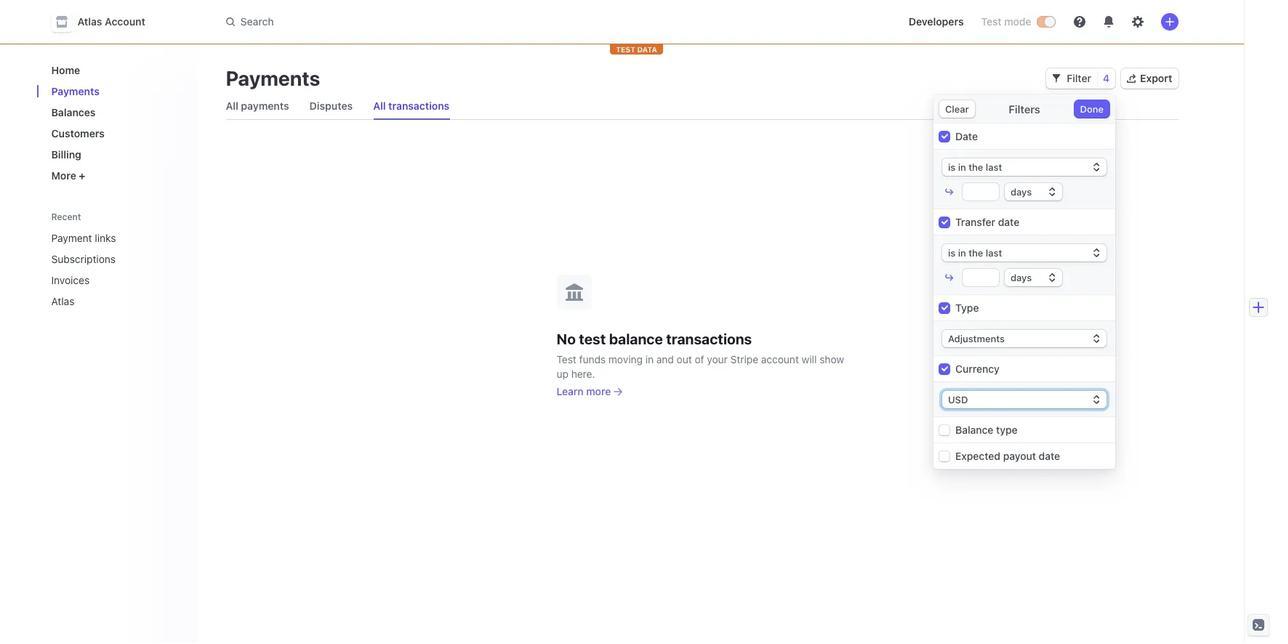 Task type: vqa. For each thing, say whether or not it's contained in the screenshot.
1st The "Shortcuts" element
no



Task type: describe. For each thing, give the bounding box(es) containing it.
recent element
[[37, 226, 197, 313]]

moving
[[609, 353, 643, 365]]

all transactions
[[373, 100, 450, 112]]

invoices
[[51, 274, 90, 287]]

test
[[579, 331, 606, 347]]

test
[[616, 45, 636, 54]]

out
[[677, 353, 692, 365]]

recent navigation links element
[[37, 211, 197, 313]]

more
[[51, 169, 76, 182]]

recent
[[51, 212, 81, 223]]

atlas link
[[45, 289, 165, 313]]

payment links
[[51, 232, 116, 244]]

links
[[95, 232, 116, 244]]

balance
[[956, 424, 994, 436]]

payment links link
[[45, 226, 165, 250]]

learn more
[[557, 385, 611, 398]]

stripe
[[731, 353, 759, 365]]

will
[[802, 353, 817, 365]]

0 vertical spatial date
[[998, 216, 1020, 228]]

customers link
[[45, 121, 185, 145]]

up
[[557, 368, 569, 380]]

date
[[956, 130, 978, 143]]

all for all payments
[[226, 100, 238, 112]]

payments link
[[45, 79, 185, 103]]

atlas for atlas
[[51, 295, 75, 308]]

and
[[657, 353, 674, 365]]

expected
[[956, 450, 1001, 463]]

of
[[695, 353, 704, 365]]

atlas account button
[[51, 12, 160, 32]]

test funds moving in and out of your stripe account will show up here.
[[557, 353, 845, 380]]

account
[[105, 15, 145, 28]]

search
[[240, 15, 274, 28]]

subscriptions
[[51, 253, 116, 265]]

test mode
[[982, 15, 1032, 28]]

help image
[[1074, 16, 1086, 28]]

payment
[[51, 232, 92, 244]]

settings image
[[1132, 16, 1144, 28]]

all transactions link
[[367, 96, 456, 116]]

payout
[[1004, 450, 1036, 463]]

home link
[[45, 58, 185, 82]]

payments
[[241, 100, 289, 112]]

filter
[[1067, 72, 1092, 84]]

+
[[79, 169, 85, 182]]

subscriptions link
[[45, 247, 165, 271]]

your
[[707, 353, 728, 365]]

core navigation links element
[[45, 58, 185, 188]]

developers
[[909, 15, 964, 28]]

transactions inside all transactions link
[[388, 100, 450, 112]]

atlas for atlas account
[[77, 15, 102, 28]]

more
[[586, 385, 611, 398]]

all payments
[[226, 100, 289, 112]]

type
[[956, 302, 979, 314]]

1 horizontal spatial date
[[1039, 450, 1061, 463]]

balance type
[[956, 424, 1018, 436]]

in
[[646, 353, 654, 365]]

disputes link
[[304, 96, 359, 116]]

clear button
[[940, 100, 975, 118]]

transfer
[[956, 216, 996, 228]]

no test balance transactions
[[557, 331, 752, 347]]

Search text field
[[217, 8, 627, 35]]



Task type: locate. For each thing, give the bounding box(es) containing it.
all right disputes
[[373, 100, 386, 112]]

test for test funds moving in and out of your stripe account will show up here.
[[557, 353, 577, 365]]

atlas account
[[77, 15, 145, 28]]

no
[[557, 331, 576, 347]]

test data
[[616, 45, 657, 54]]

test left mode
[[982, 15, 1002, 28]]

tab list containing all payments
[[220, 93, 1179, 120]]

2 all from the left
[[373, 100, 386, 112]]

1 horizontal spatial transactions
[[666, 331, 752, 347]]

None number field
[[963, 183, 999, 201], [963, 269, 999, 287], [963, 183, 999, 201], [963, 269, 999, 287]]

clear
[[946, 103, 969, 115]]

all for all transactions
[[373, 100, 386, 112]]

atlas left account
[[77, 15, 102, 28]]

funds
[[579, 353, 606, 365]]

all payments link
[[220, 96, 295, 116]]

atlas
[[77, 15, 102, 28], [51, 295, 75, 308]]

transactions
[[388, 100, 450, 112], [666, 331, 752, 347]]

balances link
[[45, 100, 185, 124]]

expected payout date
[[956, 450, 1061, 463]]

invoices link
[[45, 268, 165, 292]]

0 vertical spatial test
[[982, 15, 1002, 28]]

disputes
[[310, 100, 353, 112]]

all left payments
[[226, 100, 238, 112]]

0 horizontal spatial date
[[998, 216, 1020, 228]]

0 vertical spatial atlas
[[77, 15, 102, 28]]

payments
[[226, 66, 320, 90], [51, 85, 100, 97]]

billing link
[[45, 143, 185, 167]]

atlas inside button
[[77, 15, 102, 28]]

learn more link
[[557, 384, 623, 399]]

4
[[1103, 72, 1110, 84]]

test inside test funds moving in and out of your stripe account will show up here.
[[557, 353, 577, 365]]

all
[[226, 100, 238, 112], [373, 100, 386, 112]]

0 horizontal spatial all
[[226, 100, 238, 112]]

1 vertical spatial test
[[557, 353, 577, 365]]

0 horizontal spatial transactions
[[388, 100, 450, 112]]

payments up payments
[[226, 66, 320, 90]]

0 horizontal spatial test
[[557, 353, 577, 365]]

type
[[997, 424, 1018, 436]]

date
[[998, 216, 1020, 228], [1039, 450, 1061, 463]]

filters
[[1009, 103, 1041, 116]]

account
[[761, 353, 799, 365]]

currency
[[956, 363, 1000, 375]]

0 vertical spatial transactions
[[388, 100, 450, 112]]

done
[[1081, 103, 1104, 115]]

balance
[[609, 331, 663, 347]]

1 all from the left
[[226, 100, 238, 112]]

show
[[820, 353, 845, 365]]

1 vertical spatial transactions
[[666, 331, 752, 347]]

1 vertical spatial atlas
[[51, 295, 75, 308]]

mode
[[1005, 15, 1032, 28]]

1 vertical spatial date
[[1039, 450, 1061, 463]]

export button
[[1122, 68, 1179, 89]]

1 horizontal spatial all
[[373, 100, 386, 112]]

Search search field
[[217, 8, 627, 35]]

test
[[982, 15, 1002, 28], [557, 353, 577, 365]]

1 horizontal spatial payments
[[226, 66, 320, 90]]

atlas down invoices
[[51, 295, 75, 308]]

1 horizontal spatial atlas
[[77, 15, 102, 28]]

date right transfer
[[998, 216, 1020, 228]]

customers
[[51, 127, 105, 140]]

learn
[[557, 385, 584, 398]]

payments up balances
[[51, 85, 100, 97]]

balances
[[51, 106, 96, 119]]

atlas inside recent element
[[51, 295, 75, 308]]

1 horizontal spatial test
[[982, 15, 1002, 28]]

transfer date
[[956, 216, 1020, 228]]

here.
[[571, 368, 595, 380]]

payments inside payments link
[[51, 85, 100, 97]]

0 horizontal spatial payments
[[51, 85, 100, 97]]

test up up
[[557, 353, 577, 365]]

export
[[1141, 72, 1173, 84]]

test for test mode
[[982, 15, 1002, 28]]

more +
[[51, 169, 85, 182]]

billing
[[51, 148, 81, 161]]

svg image
[[1053, 74, 1061, 83]]

developers link
[[903, 10, 970, 33]]

home
[[51, 64, 80, 76]]

data
[[638, 45, 657, 54]]

date right payout
[[1039, 450, 1061, 463]]

done button
[[1075, 100, 1110, 118]]

0 horizontal spatial atlas
[[51, 295, 75, 308]]

tab list
[[220, 93, 1179, 120]]



